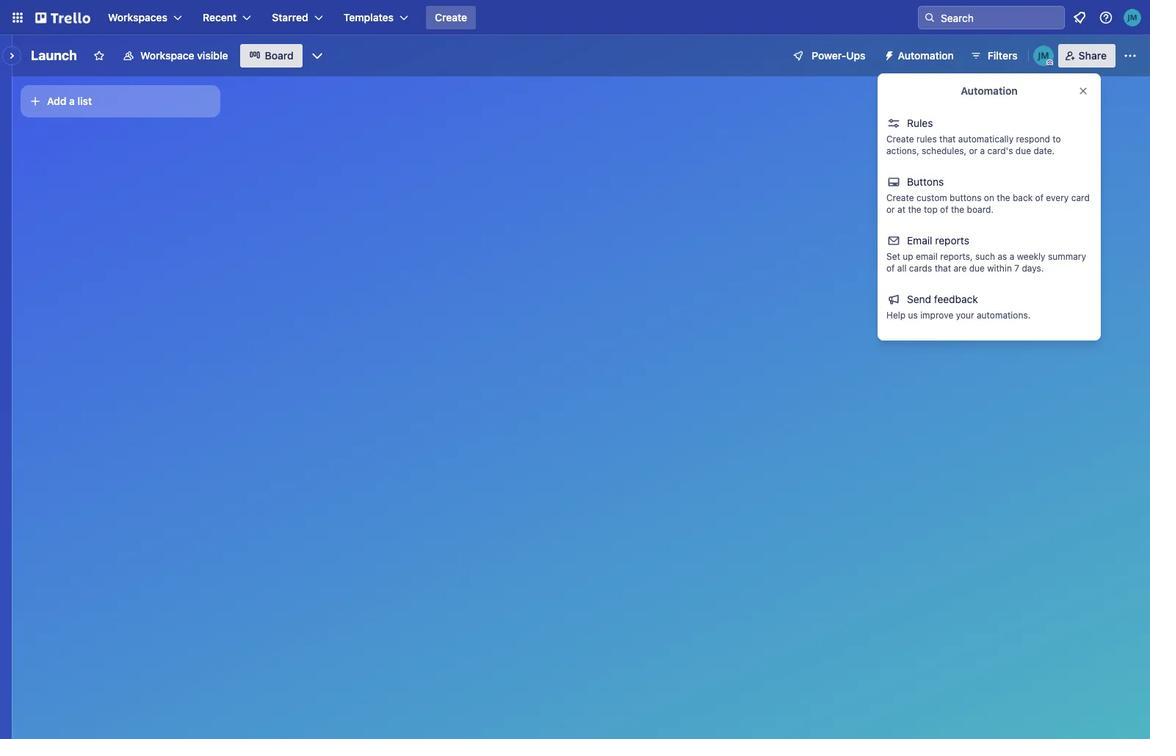 Task type: vqa. For each thing, say whether or not it's contained in the screenshot.
you
no



Task type: locate. For each thing, give the bounding box(es) containing it.
email reports
[[907, 234, 969, 247]]

email
[[907, 234, 932, 247]]

date.
[[1034, 145, 1055, 156]]

create inside create custom buttons on the back of every card or at the top of the board.
[[886, 192, 914, 203]]

0 horizontal spatial due
[[969, 263, 985, 274]]

that up schedules,
[[939, 134, 956, 145]]

Board name text field
[[24, 44, 84, 68]]

0 horizontal spatial or
[[886, 204, 895, 215]]

email
[[916, 251, 938, 262]]

0 horizontal spatial of
[[886, 263, 895, 274]]

top
[[924, 204, 938, 215]]

actions,
[[886, 145, 919, 156]]

a inside create rules that automatically respond to actions, schedules, or a card's due date.
[[980, 145, 985, 156]]

that inside set up email reports, such as a weekly summary of all cards that are due within 7 days.
[[935, 263, 951, 274]]

filters
[[988, 49, 1018, 62]]

0 horizontal spatial the
[[908, 204, 921, 215]]

Search field
[[936, 7, 1064, 29]]

of
[[1035, 192, 1044, 203], [940, 204, 949, 215], [886, 263, 895, 274]]

a
[[69, 95, 75, 107], [980, 145, 985, 156], [1010, 251, 1014, 262]]

automations.
[[977, 310, 1031, 321]]

jeremy miller (jeremymiller198) image right open information menu icon
[[1124, 9, 1141, 26]]

0 horizontal spatial a
[[69, 95, 75, 107]]

due down such
[[969, 263, 985, 274]]

0 vertical spatial create
[[435, 11, 467, 24]]

feedback
[[934, 293, 978, 306]]

improve
[[920, 310, 953, 321]]

the right on on the right top
[[997, 192, 1010, 203]]

0 vertical spatial jeremy miller (jeremymiller198) image
[[1124, 9, 1141, 26]]

1 horizontal spatial due
[[1016, 145, 1031, 156]]

that left are
[[935, 263, 951, 274]]

2 vertical spatial a
[[1010, 251, 1014, 262]]

the
[[997, 192, 1010, 203], [908, 204, 921, 215], [951, 204, 964, 215]]

or down automatically
[[969, 145, 978, 156]]

buttons
[[950, 192, 982, 203]]

7
[[1014, 263, 1019, 274]]

0 notifications image
[[1071, 9, 1088, 26]]

power-ups button
[[782, 44, 874, 68]]

1 vertical spatial jeremy miller (jeremymiller198) image
[[1033, 46, 1054, 66]]

respond
[[1016, 134, 1050, 145]]

every
[[1046, 192, 1069, 203]]

create custom buttons on the back of every card or at the top of the board.
[[886, 192, 1090, 215]]

a inside set up email reports, such as a weekly summary of all cards that are due within 7 days.
[[1010, 251, 1014, 262]]

a left list
[[69, 95, 75, 107]]

create inside create rules that automatically respond to actions, schedules, or a card's due date.
[[886, 134, 914, 145]]

send feedback
[[907, 293, 978, 306]]

of inside set up email reports, such as a weekly summary of all cards that are due within 7 days.
[[886, 263, 895, 274]]

starred button
[[263, 6, 332, 29]]

create inside create button
[[435, 11, 467, 24]]

due inside set up email reports, such as a weekly summary of all cards that are due within 7 days.
[[969, 263, 985, 274]]

2 horizontal spatial of
[[1035, 192, 1044, 203]]

1 vertical spatial of
[[940, 204, 949, 215]]

or
[[969, 145, 978, 156], [886, 204, 895, 215]]

0 vertical spatial or
[[969, 145, 978, 156]]

2 horizontal spatial a
[[1010, 251, 1014, 262]]

2 vertical spatial create
[[886, 192, 914, 203]]

summary
[[1048, 251, 1086, 262]]

sm image
[[877, 44, 898, 65]]

0 vertical spatial automation
[[898, 49, 954, 62]]

filters button
[[966, 44, 1022, 68]]

share button
[[1058, 44, 1116, 68]]

due down respond at the right top of page
[[1016, 145, 1031, 156]]

days.
[[1022, 263, 1044, 274]]

share
[[1079, 49, 1107, 62]]

of left all
[[886, 263, 895, 274]]

0 vertical spatial that
[[939, 134, 956, 145]]

jeremy miller (jeremymiller198) image
[[1124, 9, 1141, 26], [1033, 46, 1054, 66]]

automatically
[[958, 134, 1014, 145]]

0 vertical spatial due
[[1016, 145, 1031, 156]]

of right top
[[940, 204, 949, 215]]

close popover image
[[1077, 85, 1089, 97]]

your
[[956, 310, 974, 321]]

workspaces
[[108, 11, 167, 24]]

1 horizontal spatial or
[[969, 145, 978, 156]]

such
[[975, 251, 995, 262]]

a down automatically
[[980, 145, 985, 156]]

0 horizontal spatial automation
[[898, 49, 954, 62]]

star or unstar board image
[[93, 50, 105, 62]]

due
[[1016, 145, 1031, 156], [969, 263, 985, 274]]

templates
[[343, 11, 394, 24]]

1 vertical spatial create
[[886, 134, 914, 145]]

workspace visible
[[140, 49, 228, 62]]

automation down 'filters' button
[[961, 84, 1018, 97]]

2 vertical spatial of
[[886, 263, 895, 274]]

due inside create rules that automatically respond to actions, schedules, or a card's due date.
[[1016, 145, 1031, 156]]

0 vertical spatial of
[[1035, 192, 1044, 203]]

1 horizontal spatial the
[[951, 204, 964, 215]]

create for create
[[435, 11, 467, 24]]

buttons
[[907, 176, 944, 188]]

1 vertical spatial due
[[969, 263, 985, 274]]

1 vertical spatial a
[[980, 145, 985, 156]]

list
[[78, 95, 92, 107]]

automation
[[898, 49, 954, 62], [961, 84, 1018, 97]]

custom
[[916, 192, 947, 203]]

back to home image
[[35, 6, 90, 29]]

are
[[954, 263, 967, 274]]

1 horizontal spatial of
[[940, 204, 949, 215]]

a right as
[[1010, 251, 1014, 262]]

this member is an admin of this board. image
[[1046, 59, 1053, 66]]

1 horizontal spatial automation
[[961, 84, 1018, 97]]

recent
[[203, 11, 237, 24]]

1 horizontal spatial a
[[980, 145, 985, 156]]

board
[[265, 49, 294, 62]]

of right back on the right
[[1035, 192, 1044, 203]]

0 vertical spatial a
[[69, 95, 75, 107]]

create
[[435, 11, 467, 24], [886, 134, 914, 145], [886, 192, 914, 203]]

automation down the search icon
[[898, 49, 954, 62]]

or left at
[[886, 204, 895, 215]]

the down buttons
[[951, 204, 964, 215]]

to
[[1053, 134, 1061, 145]]

help
[[886, 310, 906, 321]]

1 vertical spatial or
[[886, 204, 895, 215]]

that
[[939, 134, 956, 145], [935, 263, 951, 274]]

workspace
[[140, 49, 194, 62]]

1 horizontal spatial jeremy miller (jeremymiller198) image
[[1124, 9, 1141, 26]]

1 vertical spatial automation
[[961, 84, 1018, 97]]

show menu image
[[1123, 48, 1138, 63]]

jeremy miller (jeremymiller198) image right filters at the right top
[[1033, 46, 1054, 66]]

the right at
[[908, 204, 921, 215]]

1 vertical spatial that
[[935, 263, 951, 274]]

switch to… image
[[10, 10, 25, 25]]

set
[[886, 251, 900, 262]]

that inside create rules that automatically respond to actions, schedules, or a card's due date.
[[939, 134, 956, 145]]

on
[[984, 192, 994, 203]]

all
[[897, 263, 907, 274]]



Task type: describe. For each thing, give the bounding box(es) containing it.
cards
[[909, 263, 932, 274]]

up
[[903, 251, 913, 262]]

launch
[[31, 48, 77, 63]]

card
[[1071, 192, 1090, 203]]

create rules that automatically respond to actions, schedules, or a card's due date.
[[886, 134, 1061, 156]]

search image
[[924, 12, 936, 24]]

power-ups
[[812, 49, 866, 62]]

templates button
[[335, 6, 417, 29]]

create button
[[426, 6, 476, 29]]

customize views image
[[310, 48, 324, 63]]

help us improve your automations.
[[886, 310, 1031, 321]]

board link
[[240, 44, 302, 68]]

weekly
[[1017, 251, 1045, 262]]

power-
[[812, 49, 846, 62]]

at
[[897, 204, 906, 215]]

starred
[[272, 11, 308, 24]]

open information menu image
[[1099, 10, 1113, 25]]

2 horizontal spatial the
[[997, 192, 1010, 203]]

create for create rules that automatically respond to actions, schedules, or a card's due date.
[[886, 134, 914, 145]]

back
[[1013, 192, 1033, 203]]

add
[[47, 95, 66, 107]]

workspace visible button
[[114, 44, 237, 68]]

ups
[[846, 49, 866, 62]]

create for create custom buttons on the back of every card or at the top of the board.
[[886, 192, 914, 203]]

automation inside button
[[898, 49, 954, 62]]

automation button
[[877, 44, 963, 68]]

a inside 'button'
[[69, 95, 75, 107]]

reports,
[[940, 251, 973, 262]]

recent button
[[194, 6, 260, 29]]

or inside create custom buttons on the back of every card or at the top of the board.
[[886, 204, 895, 215]]

us
[[908, 310, 918, 321]]

or inside create rules that automatically respond to actions, schedules, or a card's due date.
[[969, 145, 978, 156]]

send
[[907, 293, 931, 306]]

set up email reports, such as a weekly summary of all cards that are due within 7 days.
[[886, 251, 1086, 274]]

rules
[[916, 134, 937, 145]]

card's
[[987, 145, 1013, 156]]

as
[[998, 251, 1007, 262]]

schedules,
[[922, 145, 967, 156]]

workspaces button
[[99, 6, 191, 29]]

primary element
[[0, 0, 1150, 35]]

add a list button
[[21, 85, 220, 118]]

visible
[[197, 49, 228, 62]]

add a list
[[47, 95, 92, 107]]

reports
[[935, 234, 969, 247]]

within
[[987, 263, 1012, 274]]

0 horizontal spatial jeremy miller (jeremymiller198) image
[[1033, 46, 1054, 66]]

board.
[[967, 204, 994, 215]]

rules
[[907, 117, 933, 129]]



